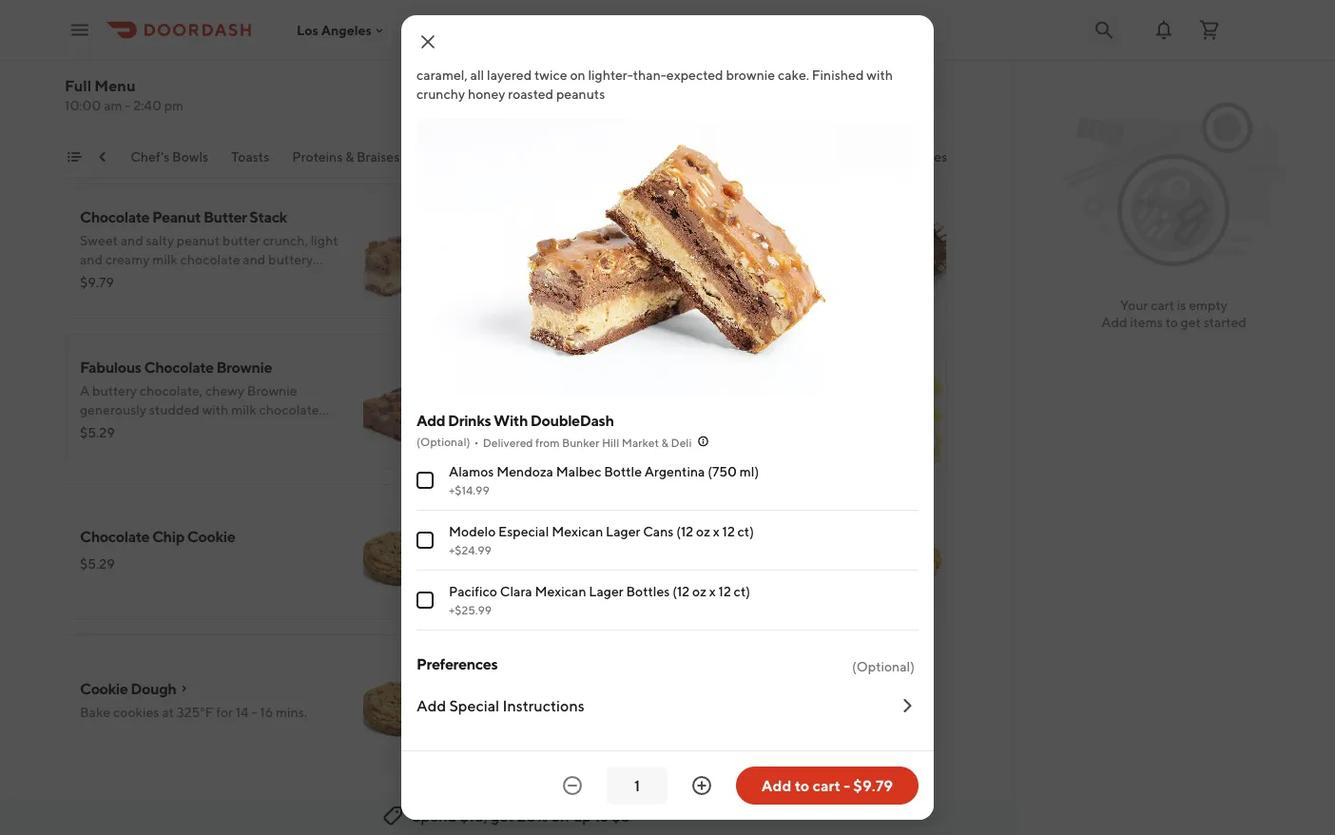 Task type: vqa. For each thing, say whether or not it's contained in the screenshot.
Relief in the 'Theraflu Nighttime Severe Honey Lemon Multi-Symptom Cold Relief Packets (6 ct)'
no



Task type: describe. For each thing, give the bounding box(es) containing it.
0 items, open order cart image
[[1199, 19, 1222, 41]]

alamos
[[449, 464, 494, 480]]

0 horizontal spatial get
[[491, 807, 514, 825]]

all
[[471, 67, 484, 83]]

close chocolate peanut butter stack image
[[417, 30, 440, 53]]

chocolate for peanut
[[80, 208, 149, 226]]

scroll menu navigation left image
[[95, 149, 110, 165]]

add button for fabulous chocolate brownie
[[438, 427, 487, 458]]

lemonade cake using lemonade as an inspiration,  lemon cake with a luscious, cool lemon mousse and meyer lemon curd to create the ultimate lemon cake
[[529, 358, 794, 456]]

cart inside the add to cart - $9.79 button
[[813, 777, 841, 795]]

$5.29 for peanut pretzel toffee cookie
[[529, 556, 564, 572]]

s'mores brownie gluten free and vegan $7.39
[[529, 217, 668, 281]]

studded
[[149, 402, 200, 418]]

expected
[[667, 67, 724, 83]]

bittersweet
[[120, 421, 189, 437]]

delivered
[[483, 436, 533, 449]]

& inside fabulous chocolate brownie a buttery chocolate, chewy brownie generously studded with milk chocolate drops, bittersweet & semi-sweet chocolate chunks
[[192, 421, 201, 437]]

los
[[297, 22, 319, 38]]

lemon down inspiration,
[[682, 402, 720, 418]]

(750
[[708, 464, 737, 480]]

cookie dough image
[[363, 635, 499, 770]]

12 for modelo especial mexican lager cans (12 oz x 12 ct)
[[723, 524, 735, 539]]

sweet
[[237, 421, 273, 437]]

market
[[622, 436, 659, 449]]

2 $7.39 from the top
[[529, 425, 562, 441]]

x for modelo especial mexican lager cans (12 oz x 12 ct)
[[713, 524, 720, 539]]

and inside lemonade cake using lemonade as an inspiration,  lemon cake with a luscious, cool lemon mousse and meyer lemon curd to create the ultimate lemon cake
[[771, 402, 794, 418]]

0 horizontal spatial desserts
[[65, 142, 145, 167]]

chocolate for chip
[[80, 528, 149, 546]]

chef's bowls
[[131, 149, 209, 165]]

0 horizontal spatial cookie
[[80, 680, 128, 698]]

lemonade
[[567, 383, 627, 399]]

x for pacifico clara mexican lager bottles (12 oz x 12 ct)
[[710, 584, 716, 599]]

add button for chocolate peanut butter stack
[[438, 277, 487, 307]]

(12 for bottles
[[673, 584, 690, 599]]

mexican for clara
[[535, 584, 587, 599]]

pretzel
[[580, 528, 629, 546]]

and up finished
[[841, 48, 864, 64]]

increase quantity by 1 image
[[691, 775, 714, 797]]

toasts button
[[231, 147, 270, 178]]

bowls for poke bowls
[[71, 149, 108, 165]]

modelo especial mexican lager cans (12 oz x 12 ct) +$24.99
[[449, 524, 754, 557]]

milk inside sweet and salty peanut butter crunch, light and creamy milk chocolate and buttery caramel, all layered twice on lighter-than-expected brownie cake. finished with crunchy honey roasted peanuts
[[750, 48, 776, 64]]

cookie dough
[[80, 680, 176, 698]]

proteins & braises button
[[292, 147, 400, 178]]

semi-
[[203, 421, 237, 437]]

- inside full menu 10:00 am - 2:40 pm
[[125, 98, 131, 113]]

to inside the add to cart - $9.79 button
[[795, 777, 810, 795]]

your
[[1121, 297, 1149, 313]]

& inside add drinks with doubledash group
[[662, 436, 669, 449]]

with inside sweet and salty peanut butter crunch, light and creamy milk chocolate and buttery caramel, all layered twice on lighter-than-expected brownie cake. finished with crunchy honey roasted peanuts
[[867, 67, 893, 83]]

delivered from bunker hill market & deli image
[[696, 434, 711, 449]]

peanuts
[[557, 86, 605, 102]]

ct) for pacifico clara mexican lager bottles (12 oz x 12 ct)
[[734, 584, 751, 599]]

sweet
[[417, 48, 455, 64]]

fabulous chocolate brownie image
[[363, 334, 499, 469]]

$7.39 inside s'mores brownie gluten free and vegan $7.39
[[529, 265, 562, 281]]

generously
[[80, 402, 147, 418]]

sides for hot sides
[[583, 149, 615, 165]]

items
[[1131, 314, 1164, 330]]

0 vertical spatial cake
[[529, 402, 557, 418]]

especial
[[499, 524, 549, 539]]

2 horizontal spatial cookie
[[677, 528, 725, 546]]

add to cart - $9.79 button
[[736, 767, 919, 805]]

toasts
[[231, 149, 270, 165]]

1 horizontal spatial peanut
[[529, 528, 578, 546]]

twice
[[535, 67, 568, 83]]

angeles
[[321, 22, 372, 38]]

crunch,
[[600, 48, 645, 64]]

hot sides
[[557, 149, 615, 165]]

delivered from bunker hill market & deli
[[483, 436, 692, 449]]

add to cart - $9.79
[[762, 777, 894, 795]]

lager for bottles
[[589, 584, 624, 599]]

325°f
[[177, 705, 213, 720]]

s'mores brownie image
[[813, 184, 948, 319]]

doubledash
[[531, 412, 614, 430]]

lemonades
[[717, 149, 788, 165]]

chip
[[152, 528, 185, 546]]

lager for cans
[[606, 524, 641, 539]]

$35.99
[[80, 23, 123, 39]]

inspiration,
[[662, 383, 729, 399]]

drinks
[[448, 412, 491, 430]]

1 vertical spatial brownie
[[216, 358, 272, 376]]

chocolate chip cookie image
[[363, 484, 499, 619]]

handcrafted lemonades button
[[638, 147, 788, 178]]

toffee
[[631, 528, 674, 546]]

- inside button
[[844, 777, 851, 795]]

gallon lemonade image
[[363, 0, 499, 87]]

add drinks with doubledash group
[[417, 410, 919, 631]]

pacifico clara mexican lager bottles (12 oz x 12 ct) +$25.99
[[449, 584, 751, 617]]

4 add button from the top
[[438, 728, 487, 758]]

pacifico
[[449, 584, 498, 599]]

2 vertical spatial brownie
[[247, 383, 297, 399]]

& inside button
[[346, 149, 354, 165]]

2 vertical spatial chocolate
[[276, 421, 335, 437]]

spend
[[412, 807, 457, 825]]

your cart is empty add items to get started
[[1102, 297, 1247, 330]]

marketplace
[[423, 149, 499, 165]]

marketplace sides button
[[423, 147, 534, 178]]

1 horizontal spatial -
[[252, 705, 257, 720]]

brownie
[[726, 67, 776, 83]]

finished
[[812, 67, 864, 83]]

(12 for cans
[[677, 524, 694, 539]]

chocolate peanut butter stack
[[80, 208, 287, 226]]

peanut
[[514, 48, 557, 64]]

stack
[[250, 208, 287, 226]]

handcrafted
[[638, 149, 715, 165]]

full
[[65, 77, 91, 95]]

fabulous
[[80, 358, 141, 376]]

clara
[[500, 584, 532, 599]]

milk inside fabulous chocolate brownie a buttery chocolate, chewy brownie generously studded with milk chocolate drops, bittersweet & semi-sweet chocolate chunks
[[231, 402, 257, 418]]

salty
[[483, 48, 511, 64]]

and inside s'mores brownie gluten free and vegan $7.39
[[604, 242, 627, 258]]

up
[[574, 807, 592, 825]]

hot
[[557, 149, 580, 165]]

bunker
[[562, 436, 600, 449]]

menu
[[95, 77, 136, 95]]

add button for chocolate chip cookie
[[438, 578, 487, 608]]

with inside lemonade cake using lemonade as an inspiration,  lemon cake with a luscious, cool lemon mousse and meyer lemon curd to create the ultimate lemon cake
[[560, 402, 587, 418]]

brownie inside s'mores brownie gluten free and vegan $7.39
[[585, 217, 641, 235]]

+$14.99
[[449, 483, 490, 497]]

1/2 gallon lemonade image
[[813, 0, 948, 87]]

crunchy
[[417, 86, 465, 102]]

lemonade
[[529, 358, 601, 376]]

(optional) •
[[417, 435, 479, 449]]

mendoza
[[497, 464, 554, 480]]

los angeles
[[297, 22, 372, 38]]

layered
[[487, 67, 532, 83]]

ct) for modelo especial mexican lager cans (12 oz x 12 ct)
[[738, 524, 754, 539]]

(optional) for (optional) •
[[417, 435, 471, 449]]



Task type: locate. For each thing, give the bounding box(es) containing it.
& left braises
[[346, 149, 354, 165]]

ct) right bottles at the bottom
[[734, 584, 751, 599]]

x inside modelo especial mexican lager cans (12 oz x 12 ct) +$24.99
[[713, 524, 720, 539]]

brownie up sweet
[[247, 383, 297, 399]]

get down is
[[1181, 314, 1202, 330]]

mousse
[[722, 402, 768, 418]]

cookie right cans
[[677, 528, 725, 546]]

& left "deli"
[[662, 436, 669, 449]]

1 vertical spatial buttery
[[92, 383, 137, 399]]

sides inside 'button'
[[502, 149, 534, 165]]

hot sides button
[[557, 147, 615, 178]]

from
[[536, 436, 560, 449]]

1 vertical spatial cart
[[813, 777, 841, 795]]

1 horizontal spatial (optional)
[[853, 659, 915, 675]]

bowls inside button
[[71, 149, 108, 165]]

0 horizontal spatial -
[[125, 98, 131, 113]]

sides for marketplace sides
[[502, 149, 534, 165]]

meyer
[[529, 421, 568, 437]]

$9.79
[[80, 275, 114, 290], [854, 777, 894, 795]]

cake up malbec
[[570, 440, 598, 456]]

add inside group
[[417, 412, 445, 430]]

0 vertical spatial $7.39
[[529, 265, 562, 281]]

cookie right chip
[[187, 528, 235, 546]]

x inside the pacifico clara mexican lager bottles (12 oz x 12 ct) +$25.99
[[710, 584, 716, 599]]

with up semi-
[[202, 402, 229, 418]]

butter
[[559, 48, 597, 64]]

poke bowls button
[[38, 147, 108, 178]]

bowls inside button
[[172, 149, 209, 165]]

1 vertical spatial x
[[710, 584, 716, 599]]

mexican inside modelo especial mexican lager cans (12 oz x 12 ct) +$24.99
[[552, 524, 604, 539]]

oz for bottles
[[693, 584, 707, 599]]

chocolate down the scroll menu navigation left "image"
[[80, 208, 149, 226]]

1 vertical spatial -
[[252, 705, 257, 720]]

0 vertical spatial chocolate
[[778, 48, 838, 64]]

0 horizontal spatial bowls
[[71, 149, 108, 165]]

1 vertical spatial get
[[491, 807, 514, 825]]

with left a
[[560, 402, 587, 418]]

special
[[449, 697, 500, 715]]

12 right bottles at the bottom
[[719, 584, 732, 599]]

1 vertical spatial lager
[[589, 584, 624, 599]]

0 horizontal spatial (optional)
[[417, 435, 471, 449]]

10:00
[[65, 98, 101, 113]]

0 horizontal spatial sides
[[502, 149, 534, 165]]

0 horizontal spatial buttery
[[92, 383, 137, 399]]

1 horizontal spatial get
[[1181, 314, 1202, 330]]

cookies
[[113, 705, 159, 720]]

chocolate,
[[140, 383, 203, 399]]

0 vertical spatial x
[[713, 524, 720, 539]]

none checkbox inside add drinks with doubledash group
[[417, 592, 434, 609]]

using
[[529, 383, 564, 399]]

(12 right bottles at the bottom
[[673, 584, 690, 599]]

bake cookies at 325°f for 14 - 16 mins.
[[80, 705, 307, 720]]

$15,
[[460, 807, 488, 825]]

cake down using
[[529, 402, 557, 418]]

0 vertical spatial 12
[[723, 524, 735, 539]]

decrease quantity by 1 image
[[561, 775, 584, 797]]

am
[[104, 98, 122, 113]]

dough
[[131, 680, 176, 698]]

x right cans
[[713, 524, 720, 539]]

butter
[[204, 208, 247, 226]]

sides left hot
[[502, 149, 534, 165]]

(12 inside modelo especial mexican lager cans (12 oz x 12 ct) +$24.99
[[677, 524, 694, 539]]

create
[[656, 421, 695, 437]]

oz inside the pacifico clara mexican lager bottles (12 oz x 12 ct) +$25.99
[[693, 584, 707, 599]]

2 horizontal spatial &
[[662, 436, 669, 449]]

full menu 10:00 am - 2:40 pm
[[65, 77, 184, 113]]

oz for cans
[[697, 524, 711, 539]]

12 inside the pacifico clara mexican lager bottles (12 oz x 12 ct) +$25.99
[[719, 584, 732, 599]]

oz right cans
[[697, 524, 711, 539]]

1 vertical spatial chocolate
[[144, 358, 214, 376]]

lemon
[[732, 383, 770, 399], [682, 402, 720, 418], [570, 421, 608, 437], [529, 440, 567, 456]]

pm
[[164, 98, 184, 113]]

1 vertical spatial (12
[[673, 584, 690, 599]]

2 horizontal spatial with
[[867, 67, 893, 83]]

$5.29 down especial
[[529, 556, 564, 572]]

get right $15,
[[491, 807, 514, 825]]

peanut left butter
[[152, 208, 201, 226]]

0 horizontal spatial &
[[192, 421, 201, 437]]

sides right hot
[[583, 149, 615, 165]]

chef's
[[131, 149, 170, 165]]

poke
[[38, 149, 69, 165]]

ct) down ml)
[[738, 524, 754, 539]]

ml)
[[740, 464, 760, 480]]

with inside fabulous chocolate brownie a buttery chocolate, chewy brownie generously studded with milk chocolate drops, bittersweet & semi-sweet chocolate chunks
[[202, 402, 229, 418]]

to inside lemonade cake using lemonade as an inspiration,  lemon cake with a luscious, cool lemon mousse and meyer lemon curd to create the ultimate lemon cake
[[641, 421, 654, 437]]

mexican for especial
[[552, 524, 604, 539]]

lemon up mousse
[[732, 383, 770, 399]]

mexican inside the pacifico clara mexican lager bottles (12 oz x 12 ct) +$25.99
[[535, 584, 587, 599]]

brownie up chewy
[[216, 358, 272, 376]]

1 vertical spatial ct)
[[734, 584, 751, 599]]

2 sides from the left
[[583, 149, 615, 165]]

•
[[474, 435, 479, 448]]

chocolate peanut butter stack image
[[363, 184, 499, 319]]

1 add button from the top
[[438, 277, 487, 307]]

lemon down a
[[570, 421, 608, 437]]

the
[[697, 421, 718, 437]]

$7.39 right with
[[529, 425, 562, 441]]

1 vertical spatial (optional)
[[853, 659, 915, 675]]

$5.29 down generously
[[80, 425, 115, 441]]

dialog containing add drinks with doubledash
[[402, 0, 934, 820]]

add special instructions
[[417, 697, 585, 715]]

oz inside modelo especial mexican lager cans (12 oz x 12 ct) +$24.99
[[697, 524, 711, 539]]

cookie up 'bake'
[[80, 680, 128, 698]]

get inside your cart is empty add items to get started
[[1181, 314, 1202, 330]]

$5.29 down chocolate chip cookie
[[80, 556, 115, 572]]

oz right bottles at the bottom
[[693, 584, 707, 599]]

12 inside modelo especial mexican lager cans (12 oz x 12 ct) +$24.99
[[723, 524, 735, 539]]

0 vertical spatial get
[[1181, 314, 1202, 330]]

cake
[[604, 358, 638, 376]]

and up all
[[457, 48, 480, 64]]

mexican right clara
[[535, 584, 587, 599]]

chocolate up sweet
[[259, 402, 319, 418]]

1 horizontal spatial milk
[[750, 48, 776, 64]]

1 vertical spatial peanut
[[529, 528, 578, 546]]

chunks
[[80, 440, 123, 456]]

peanut pretzel toffee cookie image
[[813, 484, 948, 619]]

0 horizontal spatial milk
[[231, 402, 257, 418]]

bowls
[[71, 149, 108, 165], [172, 149, 209, 165]]

1 horizontal spatial cart
[[1151, 297, 1175, 313]]

honey
[[468, 86, 506, 102]]

None checkbox
[[417, 472, 434, 489], [417, 532, 434, 549], [417, 472, 434, 489], [417, 532, 434, 549]]

(optional) inside (optional) •
[[417, 435, 471, 449]]

mins.
[[276, 705, 307, 720]]

marketplace sides
[[423, 149, 534, 165]]

1 vertical spatial chocolate
[[259, 402, 319, 418]]

ct) inside modelo especial mexican lager cans (12 oz x 12 ct) +$24.99
[[738, 524, 754, 539]]

3 add button from the top
[[438, 578, 487, 608]]

1 horizontal spatial desserts
[[811, 149, 862, 165]]

buttery inside sweet and salty peanut butter crunch, light and creamy milk chocolate and buttery caramel, all layered twice on lighter-than-expected brownie cake. finished with crunchy honey roasted peanuts
[[866, 48, 911, 64]]

braises
[[357, 149, 400, 165]]

milk up brownie
[[750, 48, 776, 64]]

1 $7.39 from the top
[[529, 265, 562, 281]]

None checkbox
[[417, 592, 434, 609]]

peanut left pretzel
[[529, 528, 578, 546]]

handcrafted lemonades
[[638, 149, 788, 165]]

luscious,
[[599, 402, 651, 418]]

20%
[[517, 807, 548, 825]]

to inside your cart is empty add items to get started
[[1166, 314, 1179, 330]]

2 add button from the top
[[438, 427, 487, 458]]

lager
[[606, 524, 641, 539], [589, 584, 624, 599]]

add button
[[438, 277, 487, 307], [438, 427, 487, 458], [438, 578, 487, 608], [438, 728, 487, 758]]

buttery inside fabulous chocolate brownie a buttery chocolate, chewy brownie generously studded with milk chocolate drops, bittersweet & semi-sweet chocolate chunks
[[92, 383, 137, 399]]

cool
[[653, 402, 679, 418]]

and right mousse
[[771, 402, 794, 418]]

chewy
[[205, 383, 245, 399]]

0 horizontal spatial $9.79
[[80, 275, 114, 290]]

0 vertical spatial $9.79
[[80, 275, 114, 290]]

chocolate inside sweet and salty peanut butter crunch, light and creamy milk chocolate and buttery caramel, all layered twice on lighter-than-expected brownie cake. finished with crunchy honey roasted peanuts
[[778, 48, 838, 64]]

bowls for chef's bowls
[[172, 149, 209, 165]]

spend $15, get 20% off up to $5
[[412, 807, 631, 825]]

$5.29 for chocolate chip cookie
[[80, 556, 115, 572]]

than-
[[633, 67, 667, 83]]

0 vertical spatial -
[[125, 98, 131, 113]]

1 vertical spatial oz
[[693, 584, 707, 599]]

(12 inside the pacifico clara mexican lager bottles (12 oz x 12 ct) +$25.99
[[673, 584, 690, 599]]

0 horizontal spatial cake
[[529, 402, 557, 418]]

is
[[1178, 297, 1187, 313]]

0 vertical spatial mexican
[[552, 524, 604, 539]]

chocolate right sweet
[[276, 421, 335, 437]]

fabulous chocolate brownie a buttery chocolate, chewy brownie generously studded with milk chocolate drops, bittersweet & semi-sweet chocolate chunks
[[80, 358, 335, 456]]

0 vertical spatial chocolate
[[80, 208, 149, 226]]

with
[[867, 67, 893, 83], [202, 402, 229, 418], [560, 402, 587, 418]]

$7.39 down gluten
[[529, 265, 562, 281]]

& left semi-
[[192, 421, 201, 437]]

1 vertical spatial cake
[[570, 440, 598, 456]]

chocolate
[[80, 208, 149, 226], [144, 358, 214, 376], [80, 528, 149, 546]]

milk
[[750, 48, 776, 64], [231, 402, 257, 418]]

get
[[1181, 314, 1202, 330], [491, 807, 514, 825]]

a
[[80, 383, 90, 399]]

lighter-
[[588, 67, 633, 83]]

0 horizontal spatial with
[[202, 402, 229, 418]]

2:40
[[133, 98, 162, 113]]

chocolate inside fabulous chocolate brownie a buttery chocolate, chewy brownie generously studded with milk chocolate drops, bittersweet & semi-sweet chocolate chunks
[[144, 358, 214, 376]]

brownie up free
[[585, 217, 641, 235]]

0 vertical spatial cart
[[1151, 297, 1175, 313]]

chocolate left chip
[[80, 528, 149, 546]]

16
[[260, 705, 273, 720]]

1 horizontal spatial cake
[[570, 440, 598, 456]]

for
[[216, 705, 233, 720]]

sides inside button
[[583, 149, 615, 165]]

0 vertical spatial brownie
[[585, 217, 641, 235]]

1 horizontal spatial buttery
[[866, 48, 911, 64]]

at
[[162, 705, 174, 720]]

lager inside modelo especial mexican lager cans (12 oz x 12 ct) +$24.99
[[606, 524, 641, 539]]

(12 right cans
[[677, 524, 694, 539]]

milk up sweet
[[231, 402, 257, 418]]

Current quantity is 1 number field
[[618, 775, 657, 796]]

poke bowls
[[38, 149, 108, 165]]

1 bowls from the left
[[71, 149, 108, 165]]

0 vertical spatial (12
[[677, 524, 694, 539]]

chocolate up chocolate,
[[144, 358, 214, 376]]

mexican right especial
[[552, 524, 604, 539]]

1 horizontal spatial sides
[[583, 149, 615, 165]]

0 vertical spatial oz
[[697, 524, 711, 539]]

as
[[630, 383, 642, 399]]

lemonade cake image
[[813, 334, 948, 469]]

1 sides from the left
[[502, 149, 534, 165]]

desserts down am
[[65, 142, 145, 167]]

cake.
[[778, 67, 810, 83]]

1 horizontal spatial $9.79
[[854, 777, 894, 795]]

(12
[[677, 524, 694, 539], [673, 584, 690, 599]]

0 vertical spatial lager
[[606, 524, 641, 539]]

2 vertical spatial -
[[844, 777, 851, 795]]

12 for pacifico clara mexican lager bottles (12 oz x 12 ct)
[[719, 584, 732, 599]]

hill
[[602, 436, 620, 449]]

cookie
[[187, 528, 235, 546], [677, 528, 725, 546], [80, 680, 128, 698]]

12
[[723, 524, 735, 539], [719, 584, 732, 599]]

modelo
[[449, 524, 496, 539]]

1 vertical spatial mexican
[[535, 584, 587, 599]]

open menu image
[[69, 19, 91, 41]]

1 vertical spatial $7.39
[[529, 425, 562, 441]]

1 horizontal spatial cookie
[[187, 528, 235, 546]]

desserts left beverages
[[811, 149, 862, 165]]

roasted
[[508, 86, 554, 102]]

chef's bowls button
[[131, 147, 209, 178]]

x right bottles at the bottom
[[710, 584, 716, 599]]

1 horizontal spatial bowls
[[172, 149, 209, 165]]

1 vertical spatial 12
[[719, 584, 732, 599]]

lemon down the meyer
[[529, 440, 567, 456]]

1 vertical spatial milk
[[231, 402, 257, 418]]

(optional) for (optional)
[[853, 659, 915, 675]]

and up the expected
[[678, 48, 701, 64]]

0 vertical spatial ct)
[[738, 524, 754, 539]]

with right finished
[[867, 67, 893, 83]]

chocolate chip cookie
[[80, 528, 235, 546]]

free
[[574, 242, 601, 258]]

2 vertical spatial chocolate
[[80, 528, 149, 546]]

0 vertical spatial buttery
[[866, 48, 911, 64]]

bowls right poke
[[71, 149, 108, 165]]

2 horizontal spatial -
[[844, 777, 851, 795]]

instructions
[[503, 697, 585, 715]]

started
[[1204, 314, 1247, 330]]

lager left cans
[[606, 524, 641, 539]]

mexican
[[552, 524, 604, 539], [535, 584, 587, 599]]

lager left bottles at the bottom
[[589, 584, 624, 599]]

proteins
[[292, 149, 343, 165]]

0 vertical spatial (optional)
[[417, 435, 471, 449]]

dialog
[[402, 0, 934, 820]]

peanut pretzel toffee cookie
[[529, 528, 725, 546]]

a
[[589, 402, 596, 418]]

2 bowls from the left
[[172, 149, 209, 165]]

1 horizontal spatial with
[[560, 402, 587, 418]]

lager inside the pacifico clara mexican lager bottles (12 oz x 12 ct) +$25.99
[[589, 584, 624, 599]]

and right free
[[604, 242, 627, 258]]

$9.79 inside button
[[854, 777, 894, 795]]

chocolate up cake.
[[778, 48, 838, 64]]

0 vertical spatial peanut
[[152, 208, 201, 226]]

add inside your cart is empty add items to get started
[[1102, 314, 1128, 330]]

0 vertical spatial milk
[[750, 48, 776, 64]]

cart inside your cart is empty add items to get started
[[1151, 297, 1175, 313]]

1 vertical spatial $9.79
[[854, 777, 894, 795]]

notification bell image
[[1153, 19, 1176, 41]]

ct) inside the pacifico clara mexican lager bottles (12 oz x 12 ct) +$25.99
[[734, 584, 751, 599]]

light
[[648, 48, 675, 64]]

s'mores
[[529, 217, 582, 235]]

12 down (750 on the bottom of page
[[723, 524, 735, 539]]

1 horizontal spatial &
[[346, 149, 354, 165]]

0 horizontal spatial cart
[[813, 777, 841, 795]]

bowls right chef's on the left
[[172, 149, 209, 165]]

caramel,
[[417, 67, 468, 83]]

0 horizontal spatial peanut
[[152, 208, 201, 226]]

preferences
[[417, 655, 498, 673]]

off
[[551, 807, 571, 825]]



